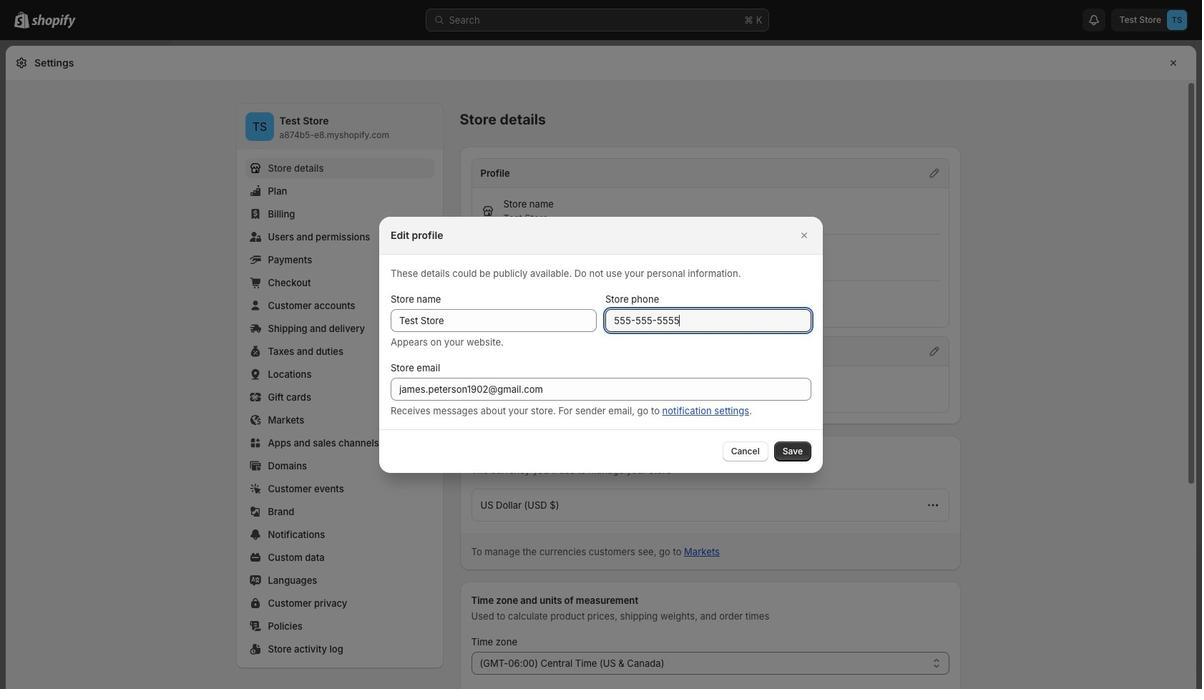 Task type: vqa. For each thing, say whether or not it's contained in the screenshot.
ENTER TIME Text Field
no



Task type: describe. For each thing, give the bounding box(es) containing it.
shop settings menu element
[[237, 104, 443, 668]]

shopify image
[[32, 14, 76, 29]]



Task type: locate. For each thing, give the bounding box(es) containing it.
None text field
[[606, 309, 812, 332]]

test store image
[[245, 112, 274, 141]]

dialog
[[0, 217, 1203, 473]]

settings dialog
[[6, 46, 1197, 690]]

None text field
[[391, 309, 597, 332], [391, 378, 812, 401], [391, 309, 597, 332], [391, 378, 812, 401]]



